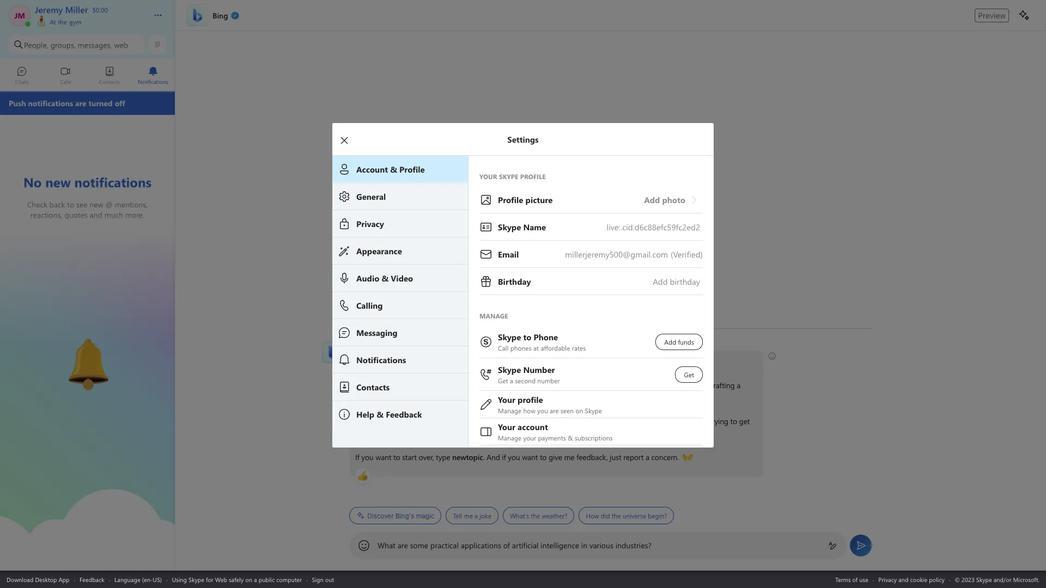 Task type: locate. For each thing, give the bounding box(es) containing it.
groups, down at the gym
[[51, 40, 76, 50]]

1 vertical spatial of
[[504, 541, 510, 551]]

2 horizontal spatial the
[[612, 512, 621, 521]]

just left the trying
[[696, 417, 708, 427]]

the for at
[[58, 17, 67, 26]]

tab list
[[0, 62, 175, 92]]

the right the at
[[58, 17, 67, 26]]

1 horizontal spatial the
[[531, 512, 540, 521]]

for left web
[[206, 576, 214, 584]]

for left your
[[626, 381, 635, 391]]

of left use
[[853, 576, 858, 584]]

privacy and cookie policy
[[879, 576, 945, 584]]

what are some practical applications of artificial intelligence in various industries?
[[378, 541, 652, 551]]

1 vertical spatial how
[[586, 512, 599, 521]]

the inside button
[[612, 512, 621, 521]]

0 horizontal spatial for
[[206, 576, 214, 584]]

(openhands)
[[682, 452, 723, 462]]

groups, down like
[[435, 393, 460, 403]]

so
[[415, 417, 422, 427]]

better!
[[355, 429, 377, 439]]

i'm left an
[[355, 417, 365, 427]]

weather?
[[542, 512, 568, 521]]

i'm right me, at the right
[[684, 417, 694, 427]]

1 horizontal spatial i
[[517, 417, 519, 427]]

0 horizontal spatial i
[[441, 357, 443, 367]]

you
[[462, 357, 474, 367], [362, 452, 374, 463], [508, 452, 520, 463]]

terms of use
[[836, 576, 869, 584]]

me
[[369, 381, 379, 391], [536, 393, 546, 403], [564, 452, 575, 463], [464, 512, 473, 521]]

how inside how did the universe begin? button
[[586, 512, 599, 521]]

and
[[899, 576, 909, 584]]

the
[[58, 17, 67, 26], [531, 512, 540, 521], [612, 512, 621, 521]]

1 vertical spatial groups,
[[435, 393, 460, 403]]

for right 'story'
[[374, 393, 383, 403]]

i'm
[[355, 417, 365, 427], [424, 417, 434, 427], [684, 417, 694, 427]]

2 want from the left
[[522, 452, 538, 463]]

joke
[[480, 512, 492, 521]]

the for what's
[[531, 512, 540, 521]]

mad
[[645, 417, 660, 427]]

download desktop app
[[7, 576, 70, 584]]

type right over,
[[436, 452, 451, 463]]

0 vertical spatial i
[[441, 357, 443, 367]]

0 vertical spatial in
[[549, 381, 555, 391]]

the inside button
[[531, 512, 540, 521]]

Type a message text field
[[378, 541, 820, 551]]

privacy and cookie policy link
[[879, 576, 945, 584]]

discover bing's magic
[[367, 512, 435, 520]]

get
[[633, 417, 643, 427], [740, 417, 750, 427]]

in up with
[[549, 381, 555, 391]]

the inside button
[[58, 17, 67, 26]]

get right the trying
[[740, 417, 750, 427]]

and
[[487, 452, 500, 463]]

what's the weather? button
[[503, 508, 575, 525]]

0 horizontal spatial type
[[395, 381, 409, 391]]

newtopic
[[452, 452, 483, 463]]

question,
[[420, 381, 450, 391]]

2 horizontal spatial i'm
[[684, 417, 694, 427]]

intelligence
[[541, 541, 580, 551]]

0 horizontal spatial groups,
[[51, 40, 76, 50]]

of left artificial
[[504, 541, 510, 551]]

just inside ask me any type of question, like finding vegan restaurants in cambridge, itinerary for your trip to europe or drafting a story for curious kids. in groups, remember to mention me with @bing. i'm an ai preview, so i'm still learning. sometimes i might say something weird. don't get mad at me, i'm just trying to get better! if you want to start over, type
[[696, 417, 708, 427]]

the right the what's at the bottom of page
[[531, 512, 540, 521]]

i left might
[[517, 417, 519, 427]]

a left 'joke'
[[475, 512, 478, 521]]

privacy
[[879, 576, 897, 584]]

practical
[[431, 541, 459, 551]]

i'm right so at left bottom
[[424, 417, 434, 427]]

me right tell
[[464, 512, 473, 521]]

policy
[[930, 576, 945, 584]]

trip
[[653, 381, 665, 391]]

1 horizontal spatial type
[[436, 452, 451, 463]]

language (en-us)
[[115, 576, 162, 584]]

using skype for web safely on a public computer link
[[172, 576, 302, 584]]

don't
[[613, 417, 631, 427]]

if
[[502, 452, 506, 463]]

0 vertical spatial of
[[411, 381, 418, 391]]

0 vertical spatial how
[[411, 357, 426, 367]]

in
[[549, 381, 555, 391], [582, 541, 588, 551]]

the right did
[[612, 512, 621, 521]]

0 vertical spatial for
[[626, 381, 635, 391]]

app
[[59, 576, 70, 584]]

0 horizontal spatial want
[[376, 452, 392, 463]]

tell
[[453, 512, 462, 521]]

sign out
[[312, 576, 334, 584]]

how did the universe begin? button
[[579, 508, 675, 525]]

start
[[402, 452, 417, 463]]

how
[[411, 357, 426, 367], [586, 512, 599, 521]]

trying
[[710, 417, 729, 427]]

type
[[395, 381, 409, 391], [436, 452, 451, 463]]

of up kids.
[[411, 381, 418, 391]]

what
[[378, 541, 396, 551]]

0 horizontal spatial just
[[610, 452, 622, 463]]

want left give
[[522, 452, 538, 463]]

say
[[542, 417, 553, 427]]

0 vertical spatial groups,
[[51, 40, 76, 50]]

a right on at bottom left
[[254, 576, 257, 584]]

0 vertical spatial just
[[696, 417, 708, 427]]

1 horizontal spatial want
[[522, 452, 538, 463]]

0 horizontal spatial how
[[411, 357, 426, 367]]

want
[[376, 452, 392, 463], [522, 452, 538, 463]]

language (en-us) link
[[115, 576, 162, 584]]

groups, inside ask me any type of question, like finding vegan restaurants in cambridge, itinerary for your trip to europe or drafting a story for curious kids. in groups, remember to mention me with @bing. i'm an ai preview, so i'm still learning. sometimes i might say something weird. don't get mad at me, i'm just trying to get better! if you want to start over, type
[[435, 393, 460, 403]]

to left give
[[540, 452, 547, 463]]

me inside button
[[464, 512, 473, 521]]

or
[[700, 381, 707, 391]]

cambridge,
[[557, 381, 595, 391]]

me left with
[[536, 393, 546, 403]]

sometimes
[[479, 417, 515, 427]]

is
[[385, 357, 390, 367]]

vegan
[[489, 381, 509, 391]]

just
[[696, 417, 708, 427], [610, 452, 622, 463]]

want left start
[[376, 452, 392, 463]]

bing,
[[349, 341, 364, 350]]

download desktop app link
[[7, 576, 70, 584]]

use
[[860, 576, 869, 584]]

me right give
[[564, 452, 575, 463]]

how right !
[[411, 357, 426, 367]]

1 horizontal spatial just
[[696, 417, 708, 427]]

0 horizontal spatial in
[[549, 381, 555, 391]]

an
[[367, 417, 375, 427]]

1 vertical spatial for
[[374, 393, 383, 403]]

drafting
[[709, 381, 735, 391]]

1 vertical spatial i
[[517, 417, 519, 427]]

1 want from the left
[[376, 452, 392, 463]]

millerjeremy500@gmail.com
[[566, 249, 668, 260]]

1 horizontal spatial how
[[586, 512, 599, 521]]

0 horizontal spatial get
[[633, 417, 643, 427]]

groups,
[[51, 40, 76, 50], [435, 393, 460, 403]]

type up curious
[[395, 381, 409, 391]]

1 horizontal spatial i'm
[[424, 417, 434, 427]]

0 horizontal spatial of
[[411, 381, 418, 391]]

how left did
[[586, 512, 599, 521]]

in left the various
[[582, 541, 588, 551]]

a right "drafting"
[[737, 381, 741, 391]]

a inside button
[[475, 512, 478, 521]]

weird.
[[592, 417, 611, 427]]

0 horizontal spatial i'm
[[355, 417, 365, 427]]

you inside ask me any type of question, like finding vegan restaurants in cambridge, itinerary for your trip to europe or drafting a story for curious kids. in groups, remember to mention me with @bing. i'm an ai preview, so i'm still learning. sometimes i might say something weird. don't get mad at me, i'm just trying to get better! if you want to start over, type
[[362, 452, 374, 463]]

people,
[[24, 40, 48, 50]]

1 horizontal spatial in
[[582, 541, 588, 551]]

0 horizontal spatial you
[[362, 452, 374, 463]]

groups, inside button
[[51, 40, 76, 50]]

on
[[246, 576, 252, 584]]

1 horizontal spatial groups,
[[435, 393, 460, 403]]

discover
[[367, 512, 394, 520]]

1 vertical spatial in
[[582, 541, 588, 551]]

just left report at the right of page
[[610, 452, 622, 463]]

of
[[411, 381, 418, 391], [504, 541, 510, 551], [853, 576, 858, 584]]

magic
[[416, 512, 435, 520]]

(smileeyes)
[[500, 356, 536, 366]]

safely
[[229, 576, 244, 584]]

finding
[[465, 381, 487, 391]]

2 vertical spatial of
[[853, 576, 858, 584]]

over,
[[419, 452, 434, 463]]

get left mad on the right of the page
[[633, 417, 643, 427]]

1 horizontal spatial of
[[504, 541, 510, 551]]

desktop
[[35, 576, 57, 584]]

out
[[325, 576, 334, 584]]

i right can
[[441, 357, 443, 367]]

0 horizontal spatial the
[[58, 17, 67, 26]]

1 horizontal spatial for
[[374, 393, 383, 403]]

1 horizontal spatial get
[[740, 417, 750, 427]]

@bing.
[[564, 393, 587, 403]]



Task type: describe. For each thing, give the bounding box(es) containing it.
2 horizontal spatial of
[[853, 576, 858, 584]]

feedback
[[80, 576, 105, 584]]

live:.cid.d6c88efc59fc2ed2
[[607, 222, 701, 233]]

at
[[50, 17, 56, 26]]

language
[[115, 576, 140, 584]]

account & profile dialog
[[333, 123, 731, 500]]

me,
[[670, 417, 682, 427]]

a inside ask me any type of question, like finding vegan restaurants in cambridge, itinerary for your trip to europe or drafting a story for curious kids. in groups, remember to mention me with @bing. i'm an ai preview, so i'm still learning. sometimes i might say something weird. don't get mad at me, i'm just trying to get better! if you want to start over, type
[[737, 381, 741, 391]]

people, groups, messages, web
[[24, 40, 128, 50]]

public
[[259, 576, 275, 584]]

1 vertical spatial just
[[610, 452, 622, 463]]

story
[[355, 393, 372, 403]]

hey,
[[355, 357, 369, 367]]

itinerary
[[597, 381, 624, 391]]

if
[[355, 452, 360, 463]]

to right "trip"
[[667, 381, 673, 391]]

europe
[[675, 381, 698, 391]]

2 horizontal spatial you
[[508, 452, 520, 463]]

download
[[7, 576, 33, 584]]

feedback link
[[80, 576, 105, 584]]

sign out link
[[312, 576, 334, 584]]

preview,
[[386, 417, 413, 427]]

web
[[114, 40, 128, 50]]

remember
[[462, 393, 496, 403]]

curious
[[385, 393, 409, 403]]

sign
[[312, 576, 324, 584]]

me left the any
[[369, 381, 379, 391]]

did
[[601, 512, 610, 521]]

at
[[662, 417, 668, 427]]

ask me any type of question, like finding vegan restaurants in cambridge, itinerary for your trip to europe or drafting a story for curious kids. in groups, remember to mention me with @bing. i'm an ai preview, so i'm still learning. sometimes i might say something weird. don't get mad at me, i'm just trying to get better! if you want to start over, type
[[355, 381, 752, 463]]

industries?
[[616, 541, 652, 551]]

kids.
[[411, 393, 425, 403]]

any
[[381, 381, 393, 391]]

(en-
[[142, 576, 153, 584]]

your
[[637, 381, 651, 391]]

still
[[436, 417, 447, 427]]

some
[[410, 541, 429, 551]]

ask
[[355, 381, 367, 391]]

2 horizontal spatial for
[[626, 381, 635, 391]]

bing
[[392, 357, 407, 367]]

hey, this is bing ! how can i help you today?
[[355, 357, 499, 367]]

bell
[[55, 334, 69, 346]]

am
[[379, 341, 389, 350]]

today?
[[476, 357, 497, 367]]

2 get from the left
[[740, 417, 750, 427]]

artificial
[[512, 541, 539, 551]]

applications
[[461, 541, 501, 551]]

tell me a joke
[[453, 512, 492, 521]]

cookie
[[911, 576, 928, 584]]

of inside ask me any type of question, like finding vegan restaurants in cambridge, itinerary for your trip to europe or drafting a story for curious kids. in groups, remember to mention me with @bing. i'm an ai preview, so i'm still learning. sometimes i might say something weird. don't get mad at me, i'm just trying to get better! if you want to start over, type
[[411, 381, 418, 391]]

preview
[[979, 11, 1006, 20]]

3 i'm from the left
[[684, 417, 694, 427]]

what's
[[510, 512, 529, 521]]

.
[[483, 452, 485, 463]]

at the gym
[[48, 17, 82, 26]]

at the gym button
[[35, 15, 143, 26]]

mention
[[506, 393, 534, 403]]

people, groups, messages, web button
[[9, 35, 144, 55]]

in inside ask me any type of question, like finding vegan restaurants in cambridge, itinerary for your trip to europe or drafting a story for curious kids. in groups, remember to mention me with @bing. i'm an ai preview, so i'm still learning. sometimes i might say something weird. don't get mad at me, i'm just trying to get better! if you want to start over, type
[[549, 381, 555, 391]]

various
[[590, 541, 614, 551]]

tell me a joke button
[[446, 508, 499, 525]]

bing's
[[396, 512, 415, 520]]

to left start
[[394, 452, 400, 463]]

terms of use link
[[836, 576, 869, 584]]

how did the universe begin?
[[586, 512, 667, 521]]

ai
[[377, 417, 384, 427]]

feedback,
[[577, 452, 608, 463]]

to down vegan
[[497, 393, 504, 403]]

report
[[624, 452, 644, 463]]

want inside ask me any type of question, like finding vegan restaurants in cambridge, itinerary for your trip to europe or drafting a story for curious kids. in groups, remember to mention me with @bing. i'm an ai preview, so i'm still learning. sometimes i might say something weird. don't get mad at me, i'm just trying to get better! if you want to start over, type
[[376, 452, 392, 463]]

1 i'm from the left
[[355, 417, 365, 427]]

something
[[555, 417, 590, 427]]

us)
[[153, 576, 162, 584]]

help
[[445, 357, 460, 367]]

this
[[371, 357, 383, 367]]

a right report at the right of page
[[646, 452, 650, 463]]

bing, 9:24 am
[[349, 341, 389, 350]]

1 vertical spatial type
[[436, 452, 451, 463]]

restaurants
[[511, 381, 547, 391]]

i inside ask me any type of question, like finding vegan restaurants in cambridge, itinerary for your trip to europe or drafting a story for curious kids. in groups, remember to mention me with @bing. i'm an ai preview, so i'm still learning. sometimes i might say something weird. don't get mad at me, i'm just trying to get better! if you want to start over, type
[[517, 417, 519, 427]]

2 vertical spatial for
[[206, 576, 214, 584]]

2 i'm from the left
[[424, 417, 434, 427]]

terms
[[836, 576, 851, 584]]

1 get from the left
[[633, 417, 643, 427]]

like
[[452, 381, 463, 391]]

9:24
[[366, 341, 378, 350]]

with
[[548, 393, 562, 403]]

computer
[[277, 576, 302, 584]]

universe
[[623, 512, 647, 521]]

can
[[428, 357, 439, 367]]

using
[[172, 576, 187, 584]]

messages,
[[78, 40, 112, 50]]

0 vertical spatial type
[[395, 381, 409, 391]]

to right the trying
[[731, 417, 738, 427]]

newtopic . and if you want to give me feedback, just report a concern.
[[452, 452, 681, 463]]

concern.
[[652, 452, 679, 463]]

1 horizontal spatial you
[[462, 357, 474, 367]]

!
[[407, 357, 409, 367]]



Task type: vqa. For each thing, say whether or not it's contained in the screenshot.
the Language
yes



